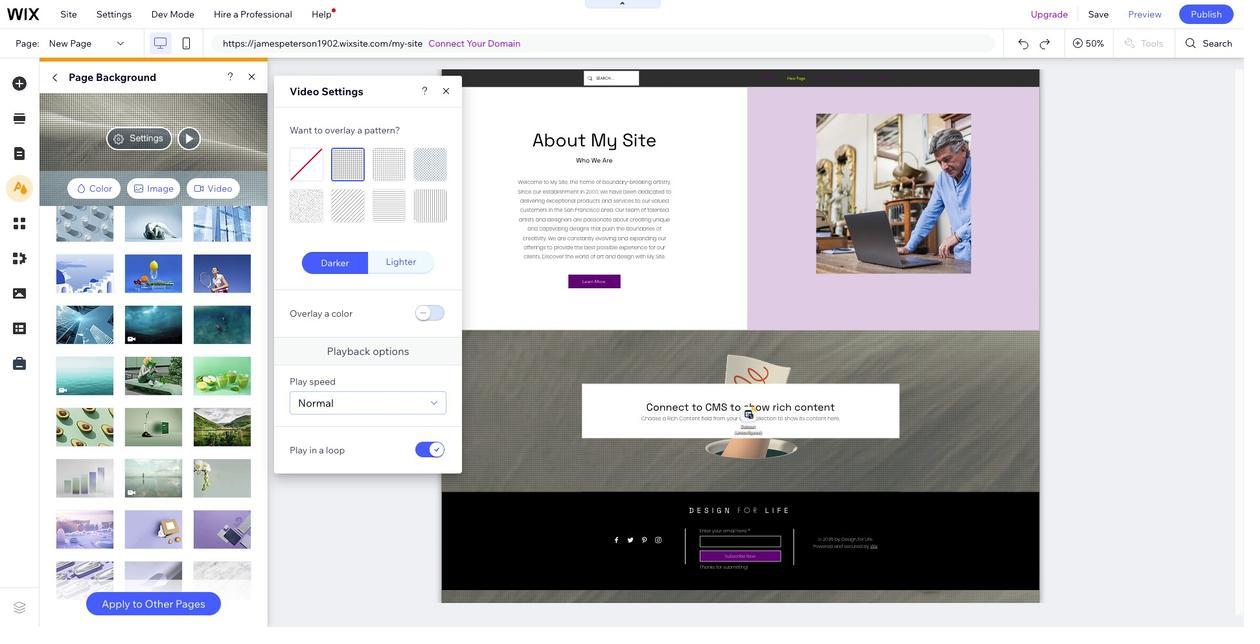 Task type: locate. For each thing, give the bounding box(es) containing it.
play
[[290, 376, 308, 387], [290, 444, 308, 456]]

dev
[[151, 8, 168, 20]]

search
[[1203, 38, 1233, 49]]

background
[[96, 71, 156, 84]]

switch for play in a loop
[[414, 441, 447, 459]]

play speed
[[290, 376, 336, 387]]

to right apply
[[133, 598, 143, 611]]

lighter
[[386, 256, 416, 267]]

0 vertical spatial switch
[[414, 304, 447, 323]]

your
[[467, 38, 486, 49]]

settings left dev
[[96, 8, 132, 20]]

play for play speed
[[290, 376, 308, 387]]

50% button
[[1066, 29, 1114, 58]]

switch
[[414, 304, 447, 323], [414, 441, 447, 459]]

page
[[70, 38, 92, 49], [69, 71, 94, 84]]

2 vertical spatial settings
[[130, 133, 163, 143]]

1 vertical spatial to
[[133, 598, 143, 611]]

search button
[[1176, 29, 1245, 58]]

50%
[[1086, 38, 1105, 49]]

page down new page on the left of the page
[[69, 71, 94, 84]]

connect
[[429, 38, 465, 49]]

apply
[[102, 598, 130, 611]]

new
[[49, 38, 68, 49]]

page background
[[69, 71, 156, 84]]

loop
[[326, 444, 345, 456]]

https://jamespeterson1902.wixsite.com/my-site connect your domain
[[223, 38, 521, 49]]

tools
[[1142, 38, 1164, 49]]

overlay a color
[[290, 308, 353, 319]]

help
[[312, 8, 332, 20]]

2 switch from the top
[[414, 441, 447, 459]]

to inside button
[[133, 598, 143, 611]]

video
[[290, 85, 319, 98], [208, 183, 233, 194]]

1 horizontal spatial to
[[314, 124, 323, 136]]

1 switch from the top
[[414, 304, 447, 323]]

play left in on the bottom
[[290, 444, 308, 456]]

overlay
[[290, 308, 323, 319]]

0 horizontal spatial video
[[208, 183, 233, 194]]

0 horizontal spatial to
[[133, 598, 143, 611]]

0 vertical spatial video
[[290, 85, 319, 98]]

settings
[[96, 8, 132, 20], [322, 85, 364, 98], [130, 133, 163, 143]]

video up want
[[290, 85, 319, 98]]

to
[[314, 124, 323, 136], [133, 598, 143, 611]]

1 vertical spatial video
[[208, 183, 233, 194]]

2 play from the top
[[290, 444, 308, 456]]

page right new
[[70, 38, 92, 49]]

0 vertical spatial to
[[314, 124, 323, 136]]

play left speed at the bottom left of page
[[290, 376, 308, 387]]

0 vertical spatial play
[[290, 376, 308, 387]]

video right 'image'
[[208, 183, 233, 194]]

1 horizontal spatial video
[[290, 85, 319, 98]]

1 play from the top
[[290, 376, 308, 387]]

https://jamespeterson1902.wixsite.com/my-
[[223, 38, 408, 49]]

apply to other pages button
[[86, 593, 221, 616]]

1 vertical spatial play
[[290, 444, 308, 456]]

to right want
[[314, 124, 323, 136]]

switch for overlay a color
[[414, 304, 447, 323]]

1 vertical spatial switch
[[414, 441, 447, 459]]

settings up 'image'
[[130, 133, 163, 143]]

to for other
[[133, 598, 143, 611]]

preview
[[1129, 8, 1162, 20]]

options
[[373, 345, 409, 358]]

0 vertical spatial page
[[70, 38, 92, 49]]

1 vertical spatial settings
[[322, 85, 364, 98]]

hire
[[214, 8, 232, 20]]

a
[[234, 8, 239, 20], [357, 124, 362, 136], [325, 308, 329, 319], [319, 444, 324, 456]]

settings up overlay
[[322, 85, 364, 98]]

pages
[[176, 598, 205, 611]]



Task type: describe. For each thing, give the bounding box(es) containing it.
a right overlay
[[357, 124, 362, 136]]

image
[[147, 183, 174, 194]]

to for overlay
[[314, 124, 323, 136]]

save button
[[1079, 0, 1119, 29]]

a right hire
[[234, 8, 239, 20]]

want
[[290, 124, 312, 136]]

color
[[89, 183, 112, 194]]

play in a loop
[[290, 444, 345, 456]]

playback
[[327, 345, 371, 358]]

dev mode
[[151, 8, 195, 20]]

domain
[[488, 38, 521, 49]]

site
[[60, 8, 77, 20]]

in
[[310, 444, 317, 456]]

play for play in a loop
[[290, 444, 308, 456]]

color
[[332, 308, 353, 319]]

hire a professional
[[214, 8, 292, 20]]

professional
[[241, 8, 292, 20]]

playback options
[[327, 345, 409, 358]]

video settings
[[290, 85, 364, 98]]

1 vertical spatial page
[[69, 71, 94, 84]]

mode
[[170, 8, 195, 20]]

new page
[[49, 38, 92, 49]]

overlay
[[325, 124, 355, 136]]

speed
[[310, 376, 336, 387]]

save
[[1089, 8, 1109, 20]]

preview button
[[1119, 0, 1172, 29]]

a right in on the bottom
[[319, 444, 324, 456]]

pattern?
[[364, 124, 400, 136]]

publish button
[[1180, 5, 1234, 24]]

tools button
[[1114, 29, 1176, 58]]

publish
[[1191, 8, 1223, 20]]

want to overlay a pattern?
[[290, 124, 400, 136]]

darker
[[321, 257, 349, 269]]

apply to other pages
[[102, 598, 205, 611]]

a left color
[[325, 308, 329, 319]]

0 vertical spatial settings
[[96, 8, 132, 20]]

normal
[[298, 396, 334, 409]]

video for video settings
[[290, 85, 319, 98]]

video for video
[[208, 183, 233, 194]]

other
[[145, 598, 173, 611]]

upgrade
[[1031, 8, 1069, 20]]

site
[[408, 38, 423, 49]]



Task type: vqa. For each thing, say whether or not it's contained in the screenshot.
the leftmost the Members Area
no



